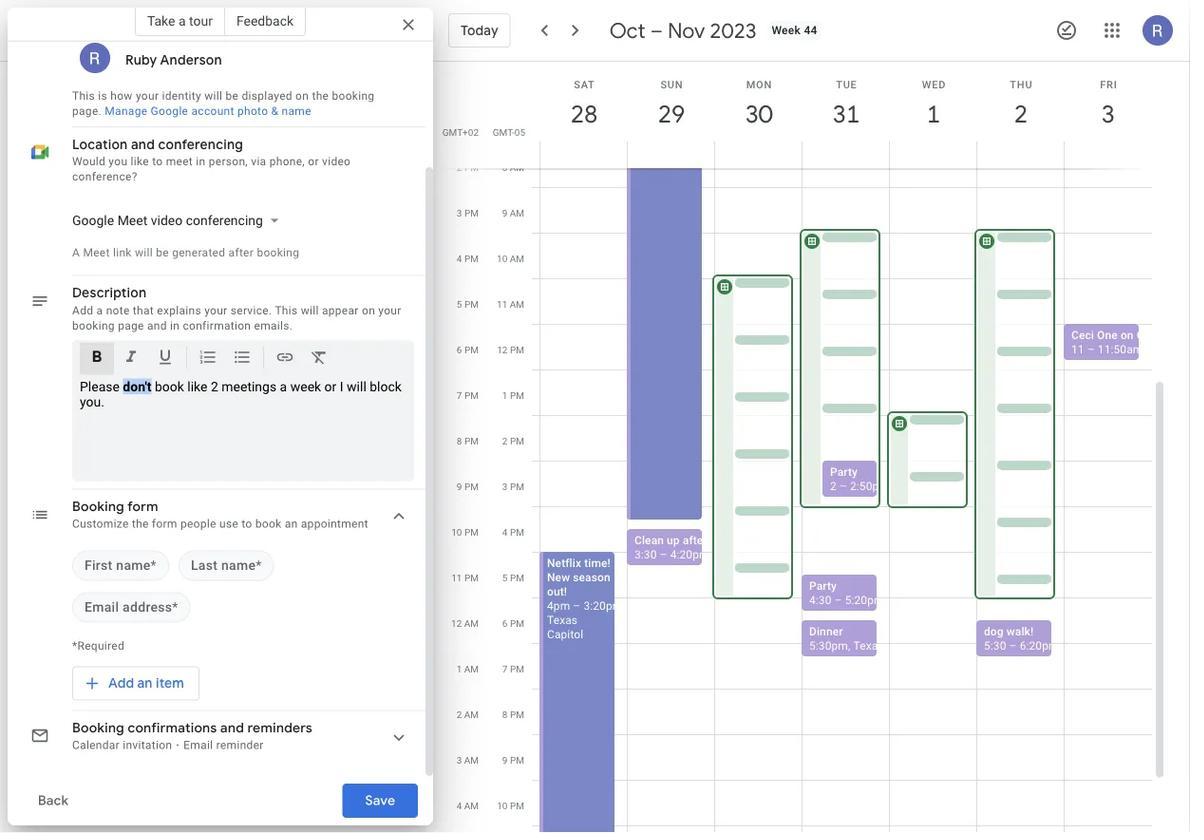 Task type: locate. For each thing, give the bounding box(es) containing it.
2
[[1013, 98, 1027, 130], [457, 161, 462, 173], [211, 379, 218, 395], [502, 435, 508, 446], [830, 480, 837, 493], [457, 709, 462, 720]]

will inside description add a note that explains your service. this will appear on your booking page and in confirmation emails.
[[301, 304, 319, 317]]

1 vertical spatial 10 pm
[[497, 800, 524, 811]]

on up 11:50am
[[1121, 329, 1134, 342]]

or right the phone,
[[308, 155, 319, 169]]

0 vertical spatial meet
[[117, 213, 147, 228]]

2 column header
[[976, 62, 1065, 169]]

1 vertical spatial add
[[108, 675, 134, 692]]

to inside location and conferencing would you like to meet in person, via phone, or video conference?
[[152, 155, 163, 169]]

list item down the use
[[179, 551, 274, 581]]

mon 30
[[744, 78, 772, 130]]

on inside this is how your identity will be displayed on the booking page.
[[296, 90, 309, 103]]

1 vertical spatial 6
[[502, 617, 508, 629]]

1 pm
[[502, 389, 524, 401]]

sunday, october 29 element
[[650, 92, 693, 136]]

a inside description add a note that explains your service. this will appear on your booking page and in confirmation emails.
[[96, 304, 103, 317]]

party for 2
[[830, 465, 858, 479]]

9
[[502, 207, 507, 218], [457, 481, 462, 492], [502, 754, 508, 766]]

1 vertical spatial 4 pm
[[502, 526, 524, 538]]

0 horizontal spatial booking
[[72, 319, 115, 332]]

1 down 12 pm
[[502, 389, 508, 401]]

party up 4:30
[[809, 579, 837, 593]]

am for 3 am
[[464, 754, 479, 766]]

meet up link
[[117, 213, 147, 228]]

and down manage
[[131, 136, 155, 153]]

mon
[[746, 78, 772, 90]]

saturday, october 28 element
[[562, 92, 606, 136]]

booking down 'note'
[[72, 319, 115, 332]]

underline image
[[156, 348, 175, 370]]

0 horizontal spatial google
[[72, 213, 114, 228]]

after
[[229, 246, 254, 259], [683, 534, 707, 547]]

netflix up new at the left bottom of the page
[[547, 557, 581, 570]]

1 horizontal spatial meet
[[117, 213, 147, 228]]

be
[[226, 90, 239, 103], [156, 246, 169, 259]]

gmt-05
[[493, 126, 525, 138]]

be inside this is how your identity will be displayed on the booking page.
[[226, 90, 239, 103]]

9 up 10 am
[[502, 207, 507, 218]]

am down 9 am
[[510, 253, 524, 264]]

thursday, november 2 element
[[999, 92, 1043, 136]]

party for 4:30
[[809, 579, 837, 593]]

thu
[[1010, 78, 1033, 90]]

0 horizontal spatial 6
[[457, 344, 462, 355]]

2 down 1 pm
[[502, 435, 508, 446]]

today button
[[448, 8, 511, 53]]

– inside clean up after netflix binge 3:30 – 4:20pm
[[660, 548, 667, 561]]

2 horizontal spatial your
[[378, 304, 401, 317]]

0 vertical spatial 8 pm
[[457, 435, 479, 446]]

italic image
[[122, 348, 141, 370]]

am for 4 am
[[464, 800, 479, 811]]

this inside this is how your identity will be displayed on the booking page.
[[72, 90, 95, 103]]

use
[[219, 518, 238, 531]]

2 horizontal spatial name
[[282, 105, 311, 118]]

after right generated
[[229, 246, 254, 259]]

1 vertical spatial 2 pm
[[502, 435, 524, 446]]

party 4:30 – 5:20pm
[[809, 579, 884, 607]]

calendar invitation
[[72, 739, 172, 752]]

10 pm up the 11 pm
[[451, 526, 479, 538]]

5:20pm
[[845, 594, 884, 607]]

location and conferencing would you like to meet in person, via phone, or video conference?
[[72, 136, 351, 184]]

– right 4pm
[[573, 599, 581, 613]]

conferencing inside location and conferencing would you like to meet in person, via phone, or video conference?
[[158, 136, 243, 153]]

am up "1 am"
[[464, 617, 479, 629]]

1 vertical spatial 11
[[1071, 343, 1084, 356]]

to left meet
[[152, 155, 163, 169]]

9 pm right 3 am
[[502, 754, 524, 766]]

5 pm left 11 am
[[457, 298, 479, 310]]

6 pm left 12 pm
[[457, 344, 479, 355]]

manage
[[105, 105, 148, 118]]

reminders
[[248, 720, 312, 737]]

7 left 1 pm
[[457, 389, 462, 401]]

name right last
[[221, 558, 256, 574]]

9 right 3 am
[[502, 754, 508, 766]]

1 horizontal spatial add
[[108, 675, 134, 692]]

gmt+02
[[442, 126, 479, 138]]

3 pm
[[457, 207, 479, 218], [502, 481, 524, 492]]

email up the *required
[[85, 600, 119, 616]]

a inside the book like 2 meetings a week or i will block you.
[[280, 379, 287, 395]]

1 vertical spatial to
[[242, 518, 252, 531]]

2 horizontal spatial *
[[256, 558, 262, 574]]

1 vertical spatial be
[[156, 246, 169, 259]]

0 vertical spatial 4 pm
[[457, 253, 479, 264]]

11 for 11 am
[[497, 298, 507, 310]]

the inside the booking form customize the form people use to book an appointment
[[132, 518, 149, 531]]

1 vertical spatial netflix
[[547, 557, 581, 570]]

10 right 4 am
[[497, 800, 508, 811]]

add inside description add a note that explains your service. this will appear on your booking page and in confirmation emails.
[[72, 304, 93, 317]]

a inside take a tour button
[[178, 13, 186, 28]]

3 down fri
[[1100, 98, 1114, 130]]

1 down 12 am in the bottom left of the page
[[457, 663, 462, 674]]

1 vertical spatial 4
[[502, 526, 508, 538]]

customize
[[72, 518, 129, 531]]

your up confirmation
[[204, 304, 227, 317]]

a left tour
[[178, 13, 186, 28]]

back button
[[23, 778, 84, 824]]

10 pm
[[451, 526, 479, 538], [497, 800, 524, 811]]

3 down 2 am
[[457, 754, 462, 766]]

booking for booking confirmations and reminders
[[72, 720, 124, 737]]

form left people
[[152, 518, 177, 531]]

7 pm
[[457, 389, 479, 401], [502, 663, 524, 674]]

add down "description"
[[72, 304, 93, 317]]

1 horizontal spatial 10 pm
[[497, 800, 524, 811]]

4pm
[[547, 599, 570, 613]]

0 horizontal spatial name
[[116, 558, 151, 574]]

11 down ceci
[[1071, 343, 1084, 356]]

your
[[136, 90, 159, 103], [204, 304, 227, 317], [378, 304, 401, 317]]

appointment
[[301, 518, 368, 531]]

2 pm
[[457, 161, 479, 173], [502, 435, 524, 446]]

am down 8 am
[[510, 207, 524, 218]]

conferencing up generated
[[186, 213, 263, 228]]

1 horizontal spatial on
[[362, 304, 375, 317]]

3
[[1100, 98, 1114, 130], [457, 207, 462, 218], [502, 481, 508, 492], [457, 754, 462, 766]]

booking inside the booking form customize the form people use to book an appointment
[[72, 499, 124, 516]]

book inside the book like 2 meetings a week or i will block you.
[[155, 379, 184, 395]]

list item containing email address
[[72, 593, 191, 623]]

on
[[296, 90, 309, 103], [362, 304, 375, 317], [1121, 329, 1134, 342]]

– down walk! on the bottom of the page
[[1009, 639, 1017, 653]]

6 right 12 am in the bottom left of the page
[[502, 617, 508, 629]]

booking right 'displayed'
[[332, 90, 375, 103]]

0 horizontal spatial video
[[151, 213, 183, 228]]

or left i
[[324, 379, 337, 395]]

0 vertical spatial 10 pm
[[451, 526, 479, 538]]

&
[[271, 105, 279, 118]]

to right the use
[[242, 518, 252, 531]]

0 horizontal spatial book
[[155, 379, 184, 395]]

* for first name
[[151, 558, 157, 574]]

confirmation
[[183, 319, 251, 332]]

2 pm down gmt+02
[[457, 161, 479, 173]]

1 vertical spatial the
[[132, 518, 149, 531]]

clean up after netflix binge 3:30 – 4:20pm
[[635, 534, 777, 561]]

1 vertical spatial in
[[170, 319, 180, 332]]

that
[[133, 304, 154, 317]]

like inside the book like 2 meetings a week or i will block you.
[[187, 379, 208, 395]]

0 vertical spatial this
[[72, 90, 95, 103]]

3 column header
[[1064, 62, 1152, 169]]

list item containing last name
[[179, 551, 274, 581]]

2 one from the left
[[1137, 329, 1157, 342]]

7
[[457, 389, 462, 401], [502, 663, 508, 674]]

1 horizontal spatial this
[[275, 304, 298, 317]]

in down the explains
[[170, 319, 180, 332]]

an left appointment
[[285, 518, 298, 531]]

on right appear
[[362, 304, 375, 317]]

1 column header
[[889, 62, 977, 169]]

0 horizontal spatial meet
[[83, 246, 110, 259]]

10 up 11 am
[[497, 253, 507, 264]]

capitol
[[547, 628, 583, 641]]

– inside the ceci one on one 11 – 11:50am
[[1087, 343, 1095, 356]]

will
[[204, 90, 223, 103], [135, 246, 153, 259], [301, 304, 319, 317], [347, 379, 366, 395]]

book right the use
[[255, 518, 282, 531]]

10
[[497, 253, 507, 264], [451, 526, 462, 538], [497, 800, 508, 811]]

this up page.
[[72, 90, 95, 103]]

0 horizontal spatial 12
[[451, 617, 462, 629]]

am down 2 am
[[464, 754, 479, 766]]

you
[[109, 155, 128, 169]]

0 horizontal spatial like
[[131, 155, 149, 169]]

1 horizontal spatial a
[[178, 13, 186, 28]]

1 vertical spatial 9 pm
[[502, 754, 524, 766]]

0 horizontal spatial this
[[72, 90, 95, 103]]

fri 3
[[1100, 78, 1118, 130]]

i
[[340, 379, 343, 395]]

am for 9 am
[[510, 207, 524, 218]]

am for 1 am
[[464, 663, 479, 674]]

after up 4:20pm
[[683, 534, 707, 547]]

a left "week"
[[280, 379, 287, 395]]

* for email address
[[172, 600, 178, 616]]

booking up calendar
[[72, 720, 124, 737]]

feedback button
[[225, 6, 306, 36]]

or
[[308, 155, 319, 169], [324, 379, 337, 395]]

29 column header
[[627, 62, 715, 169]]

11 down 10 am
[[497, 298, 507, 310]]

the right 'displayed'
[[312, 90, 329, 103]]

1 for am
[[457, 663, 462, 674]]

1 booking from the top
[[72, 499, 124, 516]]

1 horizontal spatial to
[[242, 518, 252, 531]]

binge
[[747, 534, 777, 547]]

a left 'note'
[[96, 304, 103, 317]]

2 booking from the top
[[72, 720, 124, 737]]

an inside the booking form customize the form people use to book an appointment
[[285, 518, 298, 531]]

book down underline icon
[[155, 379, 184, 395]]

the right customize
[[132, 518, 149, 531]]

1 inside wed 1
[[926, 98, 939, 130]]

5 left 11 am
[[457, 298, 462, 310]]

conferencing
[[158, 136, 243, 153], [186, 213, 263, 228]]

2 left 2:50pm
[[830, 480, 837, 493]]

1 vertical spatial booking
[[72, 720, 124, 737]]

and down that
[[147, 319, 167, 332]]

5
[[457, 298, 462, 310], [502, 572, 508, 583]]

email
[[85, 600, 119, 616], [183, 739, 213, 752]]

1 vertical spatial 12
[[451, 617, 462, 629]]

new
[[547, 571, 570, 584]]

0 vertical spatial video
[[322, 155, 351, 169]]

the inside this is how your identity will be displayed on the booking page.
[[312, 90, 329, 103]]

12 for 12 am
[[451, 617, 462, 629]]

3 inside "fri 3"
[[1100, 98, 1114, 130]]

add inside button
[[108, 675, 134, 692]]

1 horizontal spatial be
[[226, 90, 239, 103]]

0 horizontal spatial to
[[152, 155, 163, 169]]

meet inside 'popup button'
[[117, 213, 147, 228]]

– down ceci
[[1087, 343, 1095, 356]]

add an item
[[108, 675, 184, 692]]

*
[[151, 558, 157, 574], [256, 558, 262, 574], [172, 600, 178, 616]]

block
[[370, 379, 402, 395]]

gmt-
[[493, 126, 515, 138]]

0 vertical spatial book
[[155, 379, 184, 395]]

2 vertical spatial 1
[[457, 663, 462, 674]]

1 horizontal spatial the
[[312, 90, 329, 103]]

0 vertical spatial form
[[127, 499, 158, 516]]

booking up service.
[[257, 246, 299, 259]]

email for email reminder
[[183, 739, 213, 752]]

3 pm left 9 am
[[457, 207, 479, 218]]

0 vertical spatial booking
[[72, 499, 124, 516]]

9 up the 11 pm
[[457, 481, 462, 492]]

1 horizontal spatial book
[[255, 518, 282, 531]]

party 2 – 2:50pm
[[830, 465, 889, 493]]

31 column header
[[802, 62, 890, 169]]

booking up customize
[[72, 499, 124, 516]]

reminder
[[216, 739, 264, 752]]

and inside description add a note that explains your service. this will appear on your booking page and in confirmation emails.
[[147, 319, 167, 332]]

2 vertical spatial 4
[[457, 800, 462, 811]]

1 horizontal spatial like
[[187, 379, 208, 395]]

in inside location and conferencing would you like to meet in person, via phone, or video conference?
[[196, 155, 206, 169]]

– left 2:50pm
[[840, 480, 847, 493]]

0 horizontal spatial 9 pm
[[457, 481, 479, 492]]

1 vertical spatial email
[[183, 739, 213, 752]]

email down booking confirmations and reminders
[[183, 739, 213, 752]]

be down google meet video conferencing on the left
[[156, 246, 169, 259]]

page
[[118, 319, 144, 332]]

will left appear
[[301, 304, 319, 317]]

google up a
[[72, 213, 114, 228]]

0 horizontal spatial one
[[1097, 329, 1118, 342]]

6 left 12 pm
[[457, 344, 462, 355]]

grid
[[441, 0, 1167, 833]]

0 vertical spatial conferencing
[[158, 136, 243, 153]]

party inside party 2 – 2:50pm
[[830, 465, 858, 479]]

party inside party 4:30 – 5:20pm
[[809, 579, 837, 593]]

list item containing first name
[[72, 551, 169, 581]]

video inside location and conferencing would you like to meet in person, via phone, or video conference?
[[322, 155, 351, 169]]

1 horizontal spatial after
[[683, 534, 707, 547]]

0 horizontal spatial an
[[137, 675, 153, 692]]

5 right the 11 pm
[[502, 572, 508, 583]]

0 vertical spatial to
[[152, 155, 163, 169]]

7 right "1 am"
[[502, 663, 508, 674]]

3 pm down 1 pm
[[502, 481, 524, 492]]

name right & on the top
[[282, 105, 311, 118]]

am for 11 am
[[510, 298, 524, 310]]

0 vertical spatial 5
[[457, 298, 462, 310]]

2 horizontal spatial 1
[[926, 98, 939, 130]]

ceci one on one 11 – 11:50am
[[1071, 329, 1157, 356]]

0 vertical spatial 1
[[926, 98, 939, 130]]

please
[[80, 379, 120, 395]]

book like 2 meetings a week or i will block you.
[[80, 379, 402, 410]]

meet right a
[[83, 246, 110, 259]]

12
[[497, 344, 508, 355], [451, 617, 462, 629]]

1 one from the left
[[1097, 329, 1118, 342]]

0 vertical spatial and
[[131, 136, 155, 153]]

0 vertical spatial 5 pm
[[457, 298, 479, 310]]

like
[[131, 155, 149, 169], [187, 379, 208, 395]]

28
[[569, 98, 597, 130]]

video up a meet link will be generated after booking
[[151, 213, 183, 228]]

booking inside this is how your identity will be displayed on the booking page.
[[332, 90, 375, 103]]

name for last name *
[[221, 558, 256, 574]]

0 vertical spatial 6 pm
[[457, 344, 479, 355]]

1 vertical spatial conferencing
[[186, 213, 263, 228]]

friday, november 3 element
[[1087, 92, 1130, 136]]

0 vertical spatial 12
[[497, 344, 508, 355]]

the
[[312, 90, 329, 103], [132, 518, 149, 531]]

0 horizontal spatial email
[[85, 600, 119, 616]]

booking confirmations and reminders
[[72, 720, 312, 737]]

2 up 3 am
[[457, 709, 462, 720]]

1 vertical spatial 6 pm
[[502, 617, 524, 629]]

2 down numbered list "icon"
[[211, 379, 218, 395]]

add an item button
[[72, 661, 199, 707]]

10 pm right 4 am
[[497, 800, 524, 811]]

name right first
[[116, 558, 151, 574]]

2 horizontal spatial a
[[280, 379, 287, 395]]

2 vertical spatial 11
[[451, 572, 462, 583]]

meet for google
[[117, 213, 147, 228]]

2 pm down 1 pm
[[502, 435, 524, 446]]

1 vertical spatial book
[[255, 518, 282, 531]]

list item
[[72, 551, 169, 581], [179, 551, 274, 581], [72, 593, 191, 623]]

1 horizontal spatial or
[[324, 379, 337, 395]]

1 down wed
[[926, 98, 939, 130]]

list item up email address * on the bottom of page
[[72, 551, 169, 581]]

email for email address *
[[85, 600, 119, 616]]

booking for booking form customize the form people use to book an appointment
[[72, 499, 124, 516]]

1 vertical spatial a
[[96, 304, 103, 317]]

2 horizontal spatial booking
[[332, 90, 375, 103]]

11 up 12 am in the bottom left of the page
[[451, 572, 462, 583]]

nov
[[668, 17, 705, 44]]

meet for a
[[83, 246, 110, 259]]

2 down "thu"
[[1013, 98, 1027, 130]]

be up account at the left top of the page
[[226, 90, 239, 103]]

will up account at the left top of the page
[[204, 90, 223, 103]]

0 horizontal spatial 11
[[451, 572, 462, 583]]

booking
[[72, 499, 124, 516], [72, 720, 124, 737]]

will right i
[[347, 379, 366, 395]]

an left item
[[137, 675, 153, 692]]

1 horizontal spatial 11
[[497, 298, 507, 310]]

1 horizontal spatial 3 pm
[[502, 481, 524, 492]]

and
[[131, 136, 155, 153], [147, 319, 167, 332], [220, 720, 244, 737]]

numbered list image
[[199, 348, 218, 370]]

party up 2:50pm
[[830, 465, 858, 479]]

name
[[282, 105, 311, 118], [116, 558, 151, 574], [221, 558, 256, 574]]

2 vertical spatial booking
[[72, 319, 115, 332]]

9 pm up the 11 pm
[[457, 481, 479, 492]]

4:20pm
[[670, 548, 709, 561]]

on inside description add a note that explains your service. this will appear on your booking page and in confirmation emails.
[[362, 304, 375, 317]]

6 pm
[[457, 344, 479, 355], [502, 617, 524, 629]]

1 horizontal spatial 4 pm
[[502, 526, 524, 538]]

2 horizontal spatial 11
[[1071, 343, 1084, 356]]

am up 2 am
[[464, 663, 479, 674]]

am
[[510, 161, 524, 173], [510, 207, 524, 218], [510, 253, 524, 264], [510, 298, 524, 310], [464, 617, 479, 629], [464, 663, 479, 674], [464, 709, 479, 720], [464, 754, 479, 766], [464, 800, 479, 811]]

29
[[657, 98, 684, 130]]

0 horizontal spatial netflix
[[547, 557, 581, 570]]

1 vertical spatial 9
[[457, 481, 462, 492]]

0 horizontal spatial add
[[72, 304, 93, 317]]

am for 8 am
[[510, 161, 524, 173]]

thu 2
[[1010, 78, 1033, 130]]

0 horizontal spatial *
[[151, 558, 157, 574]]

like right the you at the left top of the page
[[131, 155, 149, 169]]

1 vertical spatial on
[[362, 304, 375, 317]]

google down identity
[[151, 105, 188, 118]]

12 down 11 am
[[497, 344, 508, 355]]

wed 1
[[922, 78, 946, 130]]

–
[[650, 17, 663, 44], [1087, 343, 1095, 356], [840, 480, 847, 493], [660, 548, 667, 561], [835, 594, 842, 607], [573, 599, 581, 613], [1009, 639, 1017, 653]]

– down up
[[660, 548, 667, 561]]

7 pm right "1 am"
[[502, 663, 524, 674]]



Task type: vqa. For each thing, say whether or not it's contained in the screenshot.
REMINDERS
yes



Task type: describe. For each thing, give the bounding box(es) containing it.
identity
[[162, 90, 201, 103]]

1 for pm
[[502, 389, 508, 401]]

11:50am
[[1098, 343, 1143, 356]]

am for 10 am
[[510, 253, 524, 264]]

google meet video conferencing
[[72, 213, 263, 228]]

booking inside description add a note that explains your service. this will appear on your booking page and in confirmation emails.
[[72, 319, 115, 332]]

0 vertical spatial 9
[[502, 207, 507, 218]]

28 column header
[[540, 62, 628, 169]]

Description text field
[[80, 379, 407, 474]]

11 for 11 pm
[[451, 572, 462, 583]]

11 inside the ceci one on one 11 – 11:50am
[[1071, 343, 1084, 356]]

out!
[[547, 585, 567, 598]]

0 horizontal spatial 10 pm
[[451, 526, 479, 538]]

dinner
[[809, 625, 843, 638]]

– inside party 4:30 – 5:20pm
[[835, 594, 842, 607]]

netflix inside clean up after netflix binge 3:30 – 4:20pm
[[710, 534, 745, 547]]

1 vertical spatial 10
[[451, 526, 462, 538]]

2 vertical spatial 10
[[497, 800, 508, 811]]

emails.
[[254, 319, 293, 332]]

to inside the booking form customize the form people use to book an appointment
[[242, 518, 252, 531]]

remove formatting image
[[310, 348, 329, 370]]

30 column header
[[714, 62, 803, 169]]

last name *
[[191, 558, 262, 574]]

on inside the ceci one on one 11 – 11:50am
[[1121, 329, 1134, 342]]

tue
[[836, 78, 857, 90]]

– inside party 2 – 2:50pm
[[840, 480, 847, 493]]

you.
[[80, 395, 104, 410]]

0 horizontal spatial 5 pm
[[457, 298, 479, 310]]

0 horizontal spatial 2 pm
[[457, 161, 479, 173]]

12 am
[[451, 617, 479, 629]]

your inside this is how your identity will be displayed on the booking page.
[[136, 90, 159, 103]]

6:20pm
[[1020, 639, 1059, 653]]

2 vertical spatial and
[[220, 720, 244, 737]]

– inside the dog walk! 5:30 – 6:20pm
[[1009, 639, 1017, 653]]

1 vertical spatial 8 pm
[[502, 709, 524, 720]]

email reminder
[[183, 739, 264, 752]]

12 for 12 pm
[[497, 344, 508, 355]]

1 horizontal spatial 2 pm
[[502, 435, 524, 446]]

3 down 1 pm
[[502, 481, 508, 492]]

1 vertical spatial 8
[[457, 435, 462, 446]]

address
[[123, 600, 172, 616]]

0 horizontal spatial 8 pm
[[457, 435, 479, 446]]

am for 12 am
[[464, 617, 479, 629]]

3 am
[[457, 754, 479, 766]]

* for last name
[[256, 558, 262, 574]]

10 am
[[497, 253, 524, 264]]

– right oct
[[650, 17, 663, 44]]

bold image
[[87, 348, 106, 370]]

3:30
[[635, 548, 657, 561]]

4 am
[[457, 800, 479, 811]]

0 horizontal spatial 6 pm
[[457, 344, 479, 355]]

will inside this is how your identity will be displayed on the booking page.
[[204, 90, 223, 103]]

appear
[[322, 304, 359, 317]]

google meet video conferencing button
[[65, 204, 286, 238]]

2 am
[[457, 709, 479, 720]]

formatting options toolbar
[[72, 341, 414, 381]]

bulleted list image
[[233, 348, 252, 370]]

5:30pm ,
[[809, 639, 853, 653]]

manage google account photo & name
[[105, 105, 311, 118]]

name for first name *
[[116, 558, 151, 574]]

1 am
[[457, 663, 479, 674]]

season
[[573, 571, 610, 584]]

wednesday, november 1 element
[[912, 92, 956, 136]]

2 down gmt+02
[[457, 161, 462, 173]]

fri
[[1100, 78, 1118, 90]]

displayed
[[242, 90, 292, 103]]

2 inside party 2 – 2:50pm
[[830, 480, 837, 493]]

0 vertical spatial 8
[[502, 161, 507, 173]]

like inside location and conferencing would you like to meet in person, via phone, or video conference?
[[131, 155, 149, 169]]

1 vertical spatial 3 pm
[[502, 481, 524, 492]]

0 horizontal spatial 7
[[457, 389, 462, 401]]

don't
[[123, 379, 151, 395]]

page.
[[72, 105, 102, 118]]

week 44
[[772, 24, 818, 37]]

– inside netflix time! new season out! 4pm – 3:20pm texas capitol
[[573, 599, 581, 613]]

take
[[147, 13, 175, 28]]

take a tour button
[[135, 6, 225, 36]]

this inside description add a note that explains your service. this will appear on your booking page and in confirmation emails.
[[275, 304, 298, 317]]

1 vertical spatial 7 pm
[[502, 663, 524, 674]]

tue 31
[[832, 78, 859, 130]]

oct
[[610, 17, 645, 44]]

description
[[72, 285, 147, 302]]

0 horizontal spatial be
[[156, 246, 169, 259]]

0 horizontal spatial after
[[229, 246, 254, 259]]

invitation
[[123, 739, 172, 752]]

time!
[[584, 557, 611, 570]]

item
[[156, 675, 184, 692]]

in inside description add a note that explains your service. this will appear on your booking page and in confirmation emails.
[[170, 319, 180, 332]]

link
[[113, 246, 132, 259]]

*required
[[72, 639, 124, 653]]

email address *
[[85, 600, 178, 616]]

conference?
[[72, 170, 137, 184]]

today
[[461, 22, 498, 39]]

will right link
[[135, 246, 153, 259]]

clean
[[635, 534, 664, 547]]

netflix inside netflix time! new season out! 4pm – 3:20pm texas capitol
[[547, 557, 581, 570]]

3 left 9 am
[[457, 207, 462, 218]]

or inside the book like 2 meetings a week or i will block you.
[[324, 379, 337, 395]]

after inside clean up after netflix binge 3:30 – 4:20pm
[[683, 534, 707, 547]]

0 horizontal spatial 4 pm
[[457, 253, 479, 264]]

ruby
[[125, 52, 157, 69]]

conferencing inside 'popup button'
[[186, 213, 263, 228]]

walk!
[[1007, 625, 1034, 638]]

description add a note that explains your service. this will appear on your booking page and in confirmation emails.
[[72, 285, 401, 332]]

1 horizontal spatial your
[[204, 304, 227, 317]]

first
[[85, 558, 113, 574]]

9 am
[[502, 207, 524, 218]]

via
[[251, 155, 266, 169]]

confirmations
[[128, 720, 217, 737]]

an inside button
[[137, 675, 153, 692]]

1 horizontal spatial 7
[[502, 663, 508, 674]]

generated
[[172, 246, 225, 259]]

05
[[515, 126, 525, 138]]

phone,
[[269, 155, 305, 169]]

netflix time! new season out! 4pm – 3:20pm texas capitol
[[547, 557, 623, 641]]

1 vertical spatial form
[[152, 518, 177, 531]]

meetings
[[222, 379, 277, 395]]

calendar
[[72, 739, 120, 752]]

manage google account photo & name link
[[105, 105, 311, 118]]

2 vertical spatial 9
[[502, 754, 508, 766]]

monday, october 30 element
[[737, 92, 781, 136]]

am for 2 am
[[464, 709, 479, 720]]

book inside the booking form customize the form people use to book an appointment
[[255, 518, 282, 531]]

ruby anderson
[[125, 52, 222, 69]]

up
[[667, 534, 680, 547]]

1 vertical spatial 5 pm
[[502, 572, 524, 583]]

and inside location and conferencing would you like to meet in person, via phone, or video conference?
[[131, 136, 155, 153]]

0 vertical spatial google
[[151, 105, 188, 118]]

will inside the book like 2 meetings a week or i will block you.
[[347, 379, 366, 395]]

0 vertical spatial 4
[[457, 253, 462, 264]]

location
[[72, 136, 128, 153]]

2 inside thu 2
[[1013, 98, 1027, 130]]

back
[[38, 792, 68, 809]]

2 vertical spatial 8
[[502, 709, 508, 720]]

or inside location and conferencing would you like to meet in person, via phone, or video conference?
[[308, 155, 319, 169]]

8 am
[[502, 161, 524, 173]]

video inside google meet video conferencing 'popup button'
[[151, 213, 183, 228]]

google inside google meet video conferencing 'popup button'
[[72, 213, 114, 228]]

sun
[[661, 78, 683, 90]]

ceci
[[1071, 329, 1094, 342]]

insert link image
[[275, 348, 294, 370]]

1 horizontal spatial booking
[[257, 246, 299, 259]]

0 horizontal spatial 5
[[457, 298, 462, 310]]

0 vertical spatial 6
[[457, 344, 462, 355]]

0 horizontal spatial 7 pm
[[457, 389, 479, 401]]

31
[[832, 98, 859, 130]]

1 horizontal spatial 6 pm
[[502, 617, 524, 629]]

is
[[98, 90, 107, 103]]

12 pm
[[497, 344, 524, 355]]

0 horizontal spatial 3 pm
[[457, 207, 479, 218]]

week
[[772, 24, 801, 37]]

44
[[804, 24, 818, 37]]

how
[[110, 90, 133, 103]]

0 vertical spatial 10
[[497, 253, 507, 264]]

person,
[[209, 155, 248, 169]]

grid containing 28
[[441, 0, 1167, 833]]

tour
[[189, 13, 213, 28]]

2 inside the book like 2 meetings a week or i will block you.
[[211, 379, 218, 395]]

tuesday, october 31 element
[[824, 92, 868, 136]]

please don't
[[80, 379, 151, 395]]

would
[[72, 155, 106, 169]]

30
[[744, 98, 771, 130]]

,
[[848, 639, 851, 653]]

1 vertical spatial 5
[[502, 572, 508, 583]]

5:30pm
[[809, 639, 848, 653]]



